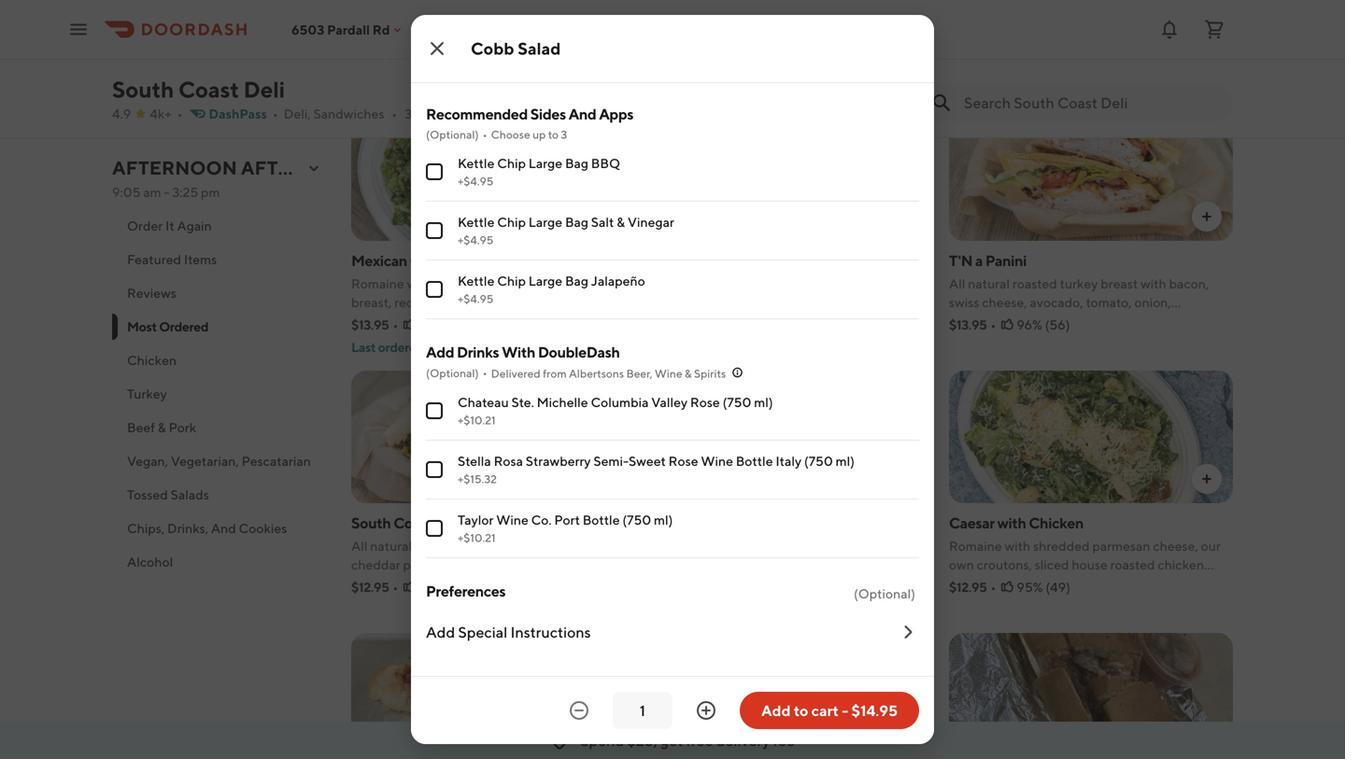 Task type: locate. For each thing, give the bounding box(es) containing it.
1 horizontal spatial and
[[569, 105, 596, 123]]

1 horizontal spatial choice
[[1045, 332, 1085, 348]]

and right 'ham,'
[[731, 32, 754, 48]]

$12.95 down "croutons,"
[[949, 580, 987, 595]]

roasted up close cobb salad image
[[429, 14, 474, 29]]

up
[[533, 128, 546, 141]]

onion, inside t'n a panini all natural roasted turkey breast with bacon, swiss cheese, avocado, tomato, onion, pepperoncini, mayo, and mustard grilled and pressed on your choice of sourdough or wheat.
[[1135, 295, 1171, 310]]

and inside recommended sides and apps (optional) • choose up to 3
[[569, 105, 596, 123]]

2 kettle from the top
[[458, 214, 495, 230]]

roasted
[[429, 14, 474, 29], [728, 14, 773, 29], [511, 276, 556, 291], [1013, 276, 1057, 291], [415, 539, 459, 554], [827, 539, 872, 554], [1110, 557, 1155, 573]]

cheese, up mayo
[[418, 32, 463, 48]]

afternoon after 10:40am
[[112, 157, 389, 179]]

$14.95 inside "add to cart - $14.95" button
[[852, 702, 898, 720]]

t'n a panini image
[[949, 108, 1233, 241]]

1 vertical spatial &
[[685, 367, 692, 380]]

add to cart - $14.95
[[761, 702, 898, 720]]

1 vertical spatial grilled
[[1149, 313, 1186, 329]]

add to cart - $14.95 button
[[740, 692, 919, 730]]

featured
[[127, 252, 181, 267]]

coast
[[178, 76, 239, 103], [394, 514, 432, 532]]

tomato, inside sliced house roasted chicken breast, applewood smoked ham, and bacon with jack cheese, our own chipotle mayo, lettuce, tomato, and red onion.
[[816, 51, 862, 66]]

0 vertical spatial basil
[[540, 32, 567, 48]]

- right am
[[164, 185, 170, 200]]

wheat. inside t'n a panini all natural roasted turkey breast with bacon, swiss cheese, avocado, tomato, onion, pepperoncini, mayo, and mustard grilled and pressed on your choice of sourdough or wheat.
[[1183, 332, 1223, 348]]

1 horizontal spatial wheat.
[[1183, 332, 1223, 348]]

add item to cart image for caesar with chicken
[[1200, 472, 1214, 487]]

$12.95 • down "croutons,"
[[949, 580, 996, 595]]

avocado, inside cobb salad chopped romaine with house roasted chicken breast, bacon, tomato, avocado, gorgonzola cheese, hard-cooked egg, and our green onion- gorgonzola dressing.
[[784, 557, 838, 573]]

0 vertical spatial kettle
[[458, 156, 495, 171]]

columbia
[[591, 395, 649, 410]]

0 vertical spatial south
[[112, 76, 174, 103]]

bottle left italy
[[736, 454, 773, 469]]

breast, up blue in the left top of the page
[[351, 295, 392, 310]]

1 +$4.95 from the top
[[458, 175, 494, 188]]

0 vertical spatial wheat.
[[489, 70, 529, 85]]

special
[[458, 624, 508, 641]]

1 vertical spatial kettle
[[458, 214, 495, 230]]

pressed down 'pepperoncini,'
[[949, 332, 996, 348]]

2 horizontal spatial wine
[[701, 454, 733, 469]]

and for cookies
[[211, 521, 236, 536]]

pepper, down provolone,
[[438, 576, 483, 591]]

and inside mexican chicken caesar romaine with sliced house roasted chicken breast, red onion, red bell pepper, jack cheese, blue corn tortilla chips, and our creamy cilantro dressing.
[[488, 313, 510, 329]]

0 vertical spatial 95%
[[419, 317, 445, 333]]

breast down the co.
[[503, 539, 540, 554]]

- right cart
[[842, 702, 848, 720]]

pescatarian
[[242, 454, 311, 469]]

tomato, right lettuce,
[[816, 51, 862, 66]]

1 vertical spatial caesar
[[949, 514, 995, 532]]

$14.95 •
[[650, 317, 698, 333]]

roasted inside sliced house roasted chicken breast, applewood smoked ham, and bacon with jack cheese, our own chipotle mayo, lettuce, tomato, and red onion.
[[728, 14, 773, 29]]

tomato, inside t'n a panini all natural roasted turkey breast with bacon, swiss cheese, avocado, tomato, onion, pepperoncini, mayo, and mustard grilled and pressed on your choice of sourdough or wheat.
[[1086, 295, 1132, 310]]

cobb salad dialog
[[411, 0, 934, 745]]

roasted up the "green"
[[827, 539, 872, 554]]

0 vertical spatial chip
[[497, 156, 526, 171]]

cookies
[[239, 521, 287, 536]]

$13.95 left 96% (84)
[[949, 55, 987, 70]]

caesar
[[467, 252, 513, 270], [949, 514, 995, 532]]

romaine for mexican
[[351, 276, 404, 291]]

gorgonzola up the "green"
[[841, 557, 907, 573]]

dressing. down blue in the left top of the page
[[351, 332, 404, 348]]

0 horizontal spatial sliced
[[435, 276, 470, 291]]

2 vertical spatial breast
[[503, 539, 540, 554]]

kettle up chips,
[[458, 273, 495, 289]]

own inside caesar with chicken romaine with shredded parmesan cheese, our own croutons, sliced house roasted chicken breast, and max and sam's garlic dressing.
[[949, 557, 974, 573]]

1 vertical spatial (optional)
[[426, 367, 479, 380]]

1 last from the top
[[351, 77, 376, 92]]

bacon
[[756, 32, 793, 48]]

with
[[565, 14, 591, 29], [796, 32, 822, 48], [407, 276, 433, 291], [1141, 276, 1167, 291], [997, 514, 1026, 532], [543, 539, 569, 554], [760, 539, 786, 554], [1005, 539, 1031, 554]]

+$4.95 inside kettle chip large bag salt & vinegar +$4.95
[[458, 234, 494, 247]]

add
[[426, 343, 454, 361], [426, 624, 455, 641], [761, 702, 791, 720]]

1 vertical spatial natural
[[370, 539, 412, 554]]

+$4.95
[[458, 175, 494, 188], [458, 234, 494, 247], [458, 292, 494, 305]]

0 horizontal spatial your
[[592, 51, 618, 66]]

house up 'ham,'
[[689, 14, 725, 29]]

6/10/23
[[443, 340, 491, 355]]

• down mozzarella
[[393, 55, 398, 70]]

to inside button
[[794, 702, 808, 720]]

cookie
[[628, 35, 670, 50]]

our left the "green"
[[831, 576, 851, 591]]

alcohol button
[[112, 546, 329, 579]]

and
[[731, 32, 754, 48], [400, 51, 422, 66], [500, 51, 522, 66], [864, 51, 887, 66], [488, 313, 510, 329], [1072, 313, 1094, 329], [1189, 313, 1211, 329], [486, 576, 508, 591], [806, 576, 828, 591], [992, 576, 1015, 591], [1045, 576, 1067, 591]]

chicken button
[[112, 344, 329, 377]]

natural
[[968, 276, 1010, 291], [370, 539, 412, 554]]

our inside mexican chicken caesar romaine with sliced house roasted chicken breast, red onion, red bell pepper, jack cheese, blue corn tortilla chips, and our creamy cilantro dressing.
[[513, 313, 533, 329]]

sliced up smoked
[[650, 14, 687, 29]]

chicken inside mexican chicken caesar romaine with sliced house roasted chicken breast, red onion, red bell pepper, jack cheese, blue corn tortilla chips, and our creamy cilantro dressing.
[[410, 252, 465, 270]]

1 vertical spatial or
[[1168, 332, 1181, 348]]

1 vertical spatial jack
[[551, 295, 575, 310]]

$13.95 up last ordered on 6/10/23
[[351, 317, 389, 333]]

(750
[[723, 395, 752, 410], [804, 454, 833, 469], [622, 512, 651, 528]]

house up chips,
[[472, 276, 508, 291]]

0 horizontal spatial wheat.
[[489, 70, 529, 85]]

tossed salads
[[127, 487, 209, 503]]

cobb for cobb salad chopped romaine with house roasted chicken breast, bacon, tomato, avocado, gorgonzola cheese, hard-cooked egg, and our green onion- gorgonzola dressing.
[[650, 514, 687, 532]]

creamy
[[535, 313, 579, 329]]

our inside cobb salad chopped romaine with house roasted chicken breast, bacon, tomato, avocado, gorgonzola cheese, hard-cooked egg, and our green onion- gorgonzola dressing.
[[831, 576, 851, 591]]

chicken
[[410, 252, 465, 270], [127, 353, 177, 368], [1029, 514, 1084, 532]]

None checkbox
[[426, 281, 443, 298]]

1 horizontal spatial $14.95
[[852, 702, 898, 720]]

3 right up
[[561, 128, 567, 141]]

notification bell image
[[1158, 18, 1181, 41]]

1 vertical spatial 95%
[[1017, 580, 1043, 595]]

&
[[617, 214, 625, 230], [685, 367, 692, 380], [158, 420, 166, 435]]

breast up white
[[525, 14, 563, 29]]

1 vertical spatial sliced
[[1035, 557, 1069, 573]]

deli, sandwiches • 3 mi
[[284, 106, 429, 121]]

1 vertical spatial $14.95
[[852, 702, 898, 720]]

• right blue in the left top of the page
[[393, 317, 398, 333]]

3 kettle from the top
[[458, 273, 495, 289]]

3 chip from the top
[[497, 273, 526, 289]]

our up (48)
[[469, 557, 489, 573]]

natural up cheddar
[[370, 539, 412, 554]]

large up creamy
[[529, 273, 563, 289]]

add for add special instructions
[[426, 624, 455, 641]]

with inside t'n a panini all natural roasted turkey breast with bacon, swiss cheese, avocado, tomato, onion, pepperoncini, mayo, and mustard grilled and pressed on your choice of sourdough or wheat.
[[1141, 276, 1167, 291]]

+$4.95 up mexican chicken caesar romaine with sliced house roasted chicken breast, red onion, red bell pepper, jack cheese, blue corn tortilla chips, and our creamy cilantro dressing.
[[458, 234, 494, 247]]

turkey up mustard at the right of the page
[[1060, 276, 1098, 291]]

& inside add drinks with doubledash group
[[685, 367, 692, 380]]

to
[[548, 128, 559, 141], [794, 702, 808, 720]]

0 horizontal spatial (56)
[[747, 317, 772, 333]]

our inside south coast turkey all natural roasted turkey breast with melted cheddar provolone, our own basil mayo, red onion, red bell pepper, and lettuce.
[[469, 557, 489, 573]]

bag for bbq
[[565, 156, 589, 171]]

large for jalapeño
[[529, 273, 563, 289]]

sweet
[[629, 454, 666, 469]]

recommended sides and apps group
[[426, 104, 919, 319]]

1 vertical spatial avocado,
[[784, 557, 838, 573]]

add for add to cart - $14.95
[[761, 702, 791, 720]]

cheese, inside mexican chicken caesar romaine with sliced house roasted chicken breast, red onion, red bell pepper, jack cheese, blue corn tortilla chips, and our creamy cilantro dressing.
[[578, 295, 623, 310]]

large inside kettle chip large bag bbq +$4.95
[[529, 156, 563, 171]]

apps
[[599, 105, 633, 123]]

delivered from albertsons beer, wine & spirits image
[[730, 365, 745, 380]]

2 chip from the top
[[497, 214, 526, 230]]

breast inside sliced house roasted chicken breast with fresh mozzarella cheese, house made basil pesto, tomato, and mayo grilled and pressed on your choice of sourdough or wheat.
[[525, 14, 563, 29]]

large inside kettle chip large bag salt & vinegar +$4.95
[[529, 214, 563, 230]]

0 vertical spatial breast
[[525, 14, 563, 29]]

cranberry-white chocolate cookie +$1.50
[[458, 35, 670, 67]]

after
[[241, 157, 304, 179]]

and for apps
[[569, 105, 596, 123]]

onion, up mustard at the right of the page
[[1135, 295, 1171, 310]]

house up egg,
[[789, 539, 825, 554]]

0 horizontal spatial 95%
[[419, 317, 445, 333]]

deli,
[[284, 106, 311, 121]]

1 horizontal spatial natural
[[968, 276, 1010, 291]]

kettle inside kettle chip large bag jalapeño +$4.95
[[458, 273, 495, 289]]

mi
[[415, 106, 429, 121]]

t'n a panini all natural roasted turkey breast with bacon, swiss cheese, avocado, tomato, onion, pepperoncini, mayo, and mustard grilled and pressed on your choice of sourdough or wheat.
[[949, 252, 1223, 348]]

kettle inside kettle chip large bag salt & vinegar +$4.95
[[458, 214, 495, 230]]

0 vertical spatial ordered
[[378, 77, 424, 92]]

on
[[574, 51, 589, 66], [426, 77, 441, 92], [998, 332, 1013, 348], [426, 340, 441, 355]]

sliced inside sliced house roasted chicken breast with fresh mozzarella cheese, house made basil pesto, tomato, and mayo grilled and pressed on your choice of sourdough or wheat.
[[351, 14, 388, 29]]

3 +$4.95 from the top
[[458, 292, 494, 305]]

roasted down "parmesan"
[[1110, 557, 1155, 573]]

96% (56)
[[718, 317, 772, 333], [1017, 317, 1070, 333]]

1 vertical spatial ordered
[[378, 340, 424, 355]]

1 ordered from the top
[[378, 77, 424, 92]]

0 vertical spatial natural
[[968, 276, 1010, 291]]

1 vertical spatial sourdough
[[1102, 332, 1166, 348]]

2 +$10.21 from the top
[[458, 532, 496, 545]]

chip inside kettle chip large bag bbq +$4.95
[[497, 156, 526, 171]]

• down "croutons,"
[[991, 580, 996, 595]]

south up 4k+
[[112, 76, 174, 103]]

1 vertical spatial coast
[[394, 514, 432, 532]]

0 vertical spatial turkey
[[127, 386, 167, 402]]

1 bag from the top
[[565, 156, 589, 171]]

south for south coast turkey all natural roasted turkey breast with melted cheddar provolone, our own basil mayo, red onion, red bell pepper, and lettuce.
[[351, 514, 391, 532]]

turkey inside t'n a panini all natural roasted turkey breast with bacon, swiss cheese, avocado, tomato, onion, pepperoncini, mayo, and mustard grilled and pressed on your choice of sourdough or wheat.
[[1060, 276, 1098, 291]]

doubledash
[[538, 343, 620, 361]]

or inside sliced house roasted chicken breast with fresh mozzarella cheese, house made basil pesto, tomato, and mayo grilled and pressed on your choice of sourdough or wheat.
[[475, 70, 487, 85]]

mayo, for roasted
[[729, 51, 765, 66]]

+$10.21 down taylor
[[458, 532, 496, 545]]

(73)
[[448, 317, 471, 333]]

1 vertical spatial (750
[[804, 454, 833, 469]]

chateau ste. michelle columbia valley rose (750 ml) +$10.21
[[458, 395, 773, 427]]

kettle chip large bag jalapeño +$4.95
[[458, 273, 645, 305]]

avocado, up 'pepperoncini,'
[[1030, 295, 1083, 310]]

coast for turkey
[[394, 514, 432, 532]]

0 horizontal spatial cobb
[[471, 38, 514, 58]]

bacon, inside t'n a panini all natural roasted turkey breast with bacon, swiss cheese, avocado, tomato, onion, pepperoncini, mayo, and mustard grilled and pressed on your choice of sourdough or wheat.
[[1169, 276, 1209, 291]]

large inside kettle chip large bag jalapeño +$4.95
[[529, 273, 563, 289]]

chicken down "most"
[[127, 353, 177, 368]]

1 horizontal spatial pepper,
[[503, 295, 549, 310]]

south for south coast deli
[[112, 76, 174, 103]]

basil up the 'lettuce.'
[[519, 557, 546, 573]]

& inside kettle chip large bag salt & vinegar +$4.95
[[617, 214, 625, 230]]

rose inside chateau ste. michelle columbia valley rose (750 ml) +$10.21
[[690, 395, 720, 410]]

sliced inside sliced house roasted chicken breast, applewood smoked ham, and bacon with jack cheese, our own chipotle mayo, lettuce, tomato, and red onion.
[[650, 14, 687, 29]]

fowl play image
[[650, 108, 934, 241]]

1 horizontal spatial your
[[1016, 332, 1042, 348]]

2 bag from the top
[[565, 214, 589, 230]]

2 vertical spatial mayo,
[[549, 557, 585, 573]]

breast, left applewood
[[824, 14, 865, 29]]

(750 down delivered from albertsons beer, wine & spirits icon
[[723, 395, 752, 410]]

Item Search search field
[[964, 92, 1218, 113]]

1 +$10.21 from the top
[[458, 414, 496, 427]]

$12.95 for caesar
[[949, 580, 987, 595]]

-
[[164, 185, 170, 200], [842, 702, 848, 720]]

2 horizontal spatial ml)
[[836, 454, 855, 469]]

last up deli, sandwiches • 3 mi at the left of the page
[[351, 77, 376, 92]]

0 horizontal spatial to
[[548, 128, 559, 141]]

none checkbox inside recommended sides and apps group
[[426, 281, 443, 298]]

1 kettle from the top
[[458, 156, 495, 171]]

mayo, for panini
[[1034, 313, 1069, 329]]

0 vertical spatial your
[[592, 51, 618, 66]]

mexican
[[351, 252, 407, 270]]

caesar up chips,
[[467, 252, 513, 270]]

instructions
[[511, 624, 591, 641]]

+$4.95 inside kettle chip large bag bbq +$4.95
[[458, 175, 494, 188]]

1 sliced from the left
[[351, 14, 388, 29]]

cobb salad image
[[650, 371, 934, 504]]

wine inside "taylor wine co. port bottle (750 ml) +$10.21"
[[496, 512, 529, 528]]

last for last ordered on 2/2/24
[[351, 77, 376, 92]]

fowl
[[650, 252, 682, 270]]

chicken
[[476, 14, 523, 29], [775, 14, 822, 29], [558, 276, 605, 291], [875, 539, 921, 554], [1158, 557, 1204, 573]]

bag for jalapeño
[[565, 273, 589, 289]]

0 horizontal spatial romaine
[[351, 276, 404, 291]]

rose for valley
[[690, 395, 720, 410]]

bell up chips,
[[479, 295, 501, 310]]

0 items, open order cart image
[[1203, 18, 1226, 41]]

$13.95 • up last ordered on 6/10/23
[[351, 317, 398, 333]]

95% (49)
[[1017, 580, 1071, 595]]

chipotle
[[678, 51, 727, 66]]

cranberry-white chocolate cookie group
[[426, 0, 919, 81]]

last for last ordered on 6/10/23
[[351, 340, 376, 355]]

1 horizontal spatial sourdough
[[1102, 332, 1166, 348]]

1 vertical spatial dressing.
[[1140, 576, 1192, 591]]

2 horizontal spatial chicken
[[1029, 514, 1084, 532]]

our right "parmesan"
[[1201, 539, 1221, 554]]

3 left mi
[[405, 106, 412, 121]]

large for salt
[[529, 214, 563, 230]]

0 horizontal spatial turkey
[[462, 539, 500, 554]]

0 vertical spatial ml)
[[754, 395, 773, 410]]

deli
[[243, 76, 285, 103]]

1 vertical spatial breast
[[1101, 276, 1138, 291]]

2 last from the top
[[351, 340, 376, 355]]

1 vertical spatial all
[[351, 539, 368, 554]]

wine inside stella rosa strawberry semi-sweet rose wine bottle italy (750 ml) +$15.32
[[701, 454, 733, 469]]

(optional) •
[[426, 366, 487, 380]]

• left deli,
[[273, 106, 278, 121]]

1 horizontal spatial dressing.
[[719, 595, 772, 610]]

0 vertical spatial turkey
[[1060, 276, 1098, 291]]

all inside south coast turkey all natural roasted turkey breast with melted cheddar provolone, our own basil mayo, red onion, red bell pepper, and lettuce.
[[351, 539, 368, 554]]

romaine inside mexican chicken caesar romaine with sliced house roasted chicken breast, red onion, red bell pepper, jack cheese, blue corn tortilla chips, and our creamy cilantro dressing.
[[351, 276, 404, 291]]

1 horizontal spatial grilled
[[1149, 313, 1186, 329]]

96% (56) for fowl play
[[718, 317, 772, 333]]

2 96% (56) from the left
[[1017, 317, 1070, 333]]

add item to cart image for t'n a panini
[[1200, 209, 1214, 224]]

None checkbox
[[426, 43, 443, 60], [426, 163, 443, 180], [426, 222, 443, 239], [426, 403, 443, 419], [426, 461, 443, 478], [426, 520, 443, 537], [426, 43, 443, 60], [426, 163, 443, 180], [426, 222, 443, 239], [426, 403, 443, 419], [426, 461, 443, 478], [426, 520, 443, 537]]

1 horizontal spatial wine
[[655, 367, 682, 380]]

0 horizontal spatial avocado,
[[784, 557, 838, 573]]

dressing. inside mexican chicken caesar romaine with sliced house roasted chicken breast, red onion, red bell pepper, jack cheese, blue corn tortilla chips, and our creamy cilantro dressing.
[[351, 332, 404, 348]]

red up chips,
[[456, 295, 476, 310]]

house inside sliced house roasted chicken breast, applewood smoked ham, and bacon with jack cheese, our own chipotle mayo, lettuce, tomato, and red onion.
[[689, 14, 725, 29]]

bag inside kettle chip large bag salt & vinegar +$4.95
[[565, 214, 589, 230]]

0 horizontal spatial and
[[211, 521, 236, 536]]

kettle for kettle chip large bag jalapeño
[[458, 273, 495, 289]]

fowl play
[[650, 252, 713, 270]]

strawberry
[[526, 454, 591, 469]]

dressing. right 'garlic'
[[1140, 576, 1192, 591]]

Current quantity is 1 number field
[[624, 701, 661, 721]]

$12.95 • for south
[[351, 580, 398, 595]]

ordered for 6/10/23
[[378, 340, 424, 355]]

kettle
[[458, 156, 495, 171], [458, 214, 495, 230], [458, 273, 495, 289]]

pressed down white
[[525, 51, 571, 66]]

and inside south coast turkey all natural roasted turkey breast with melted cheddar provolone, our own basil mayo, red onion, red bell pepper, and lettuce.
[[486, 576, 508, 591]]

1 vertical spatial add
[[426, 624, 455, 641]]

ml)
[[754, 395, 773, 410], [836, 454, 855, 469], [654, 512, 673, 528]]

1 chip from the top
[[497, 156, 526, 171]]

add up fee
[[761, 702, 791, 720]]

roasted inside t'n a panini all natural roasted turkey breast with bacon, swiss cheese, avocado, tomato, onion, pepperoncini, mayo, and mustard grilled and pressed on your choice of sourdough or wheat.
[[1013, 276, 1057, 291]]

mayo, right 'pepperoncini,'
[[1034, 313, 1069, 329]]

jack
[[824, 32, 848, 48], [551, 295, 575, 310]]

chicken inside sliced house roasted chicken breast, applewood smoked ham, and bacon with jack cheese, our own chipotle mayo, lettuce, tomato, and red onion.
[[775, 14, 822, 29]]

all for south coast turkey
[[351, 539, 368, 554]]

96% up last ordered on 2/2/24 at the top of page
[[419, 55, 445, 70]]

roasted up provolone,
[[415, 539, 459, 554]]

bag for salt
[[565, 214, 589, 230]]

1 vertical spatial your
[[1016, 332, 1042, 348]]

and right chips,
[[488, 313, 510, 329]]

(49)
[[1046, 580, 1071, 595]]

2 horizontal spatial (750
[[804, 454, 833, 469]]

+$4.95 for kettle chip large bag bbq
[[458, 175, 494, 188]]

+$4.95 inside kettle chip large bag jalapeño +$4.95
[[458, 292, 494, 305]]

1 (56) from the left
[[747, 317, 772, 333]]

1 vertical spatial to
[[794, 702, 808, 720]]

all for t'n a panini
[[949, 276, 966, 291]]

onion, inside mexican chicken caesar romaine with sliced house roasted chicken breast, red onion, red bell pepper, jack cheese, blue corn tortilla chips, and our creamy cilantro dressing.
[[417, 295, 454, 310]]

- inside button
[[842, 702, 848, 720]]

sliced for sliced house roasted chicken breast with fresh mozzarella cheese, house made basil pesto, tomato, and mayo grilled and pressed on your choice of sourdough or wheat.
[[351, 14, 388, 29]]

96% (56) for t'n a panini
[[1017, 317, 1070, 333]]

bag left jalapeño
[[565, 273, 589, 289]]

natural inside south coast turkey all natural roasted turkey breast with melted cheddar provolone, our own basil mayo, red onion, red bell pepper, and lettuce.
[[370, 539, 412, 554]]

add left special
[[426, 624, 455, 641]]

0 vertical spatial pepper,
[[503, 295, 549, 310]]

your down chocolate
[[592, 51, 618, 66]]

6503 pardall rd
[[291, 22, 390, 37]]

gorgonzola down hard-
[[650, 595, 717, 610]]

1 horizontal spatial chicken
[[410, 252, 465, 270]]

port
[[554, 512, 580, 528]]

1 vertical spatial turkey
[[435, 514, 479, 532]]

and down tossed salads 'button'
[[211, 521, 236, 536]]

and inside button
[[211, 521, 236, 536]]

roasted up creamy
[[511, 276, 556, 291]]

1 horizontal spatial romaine
[[949, 539, 1002, 554]]

jack right bacon
[[824, 32, 848, 48]]

alcohol
[[127, 554, 173, 570]]

bacon, inside cobb salad chopped romaine with house roasted chicken breast, bacon, tomato, avocado, gorgonzola cheese, hard-cooked egg, and our green onion- gorgonzola dressing.
[[693, 557, 733, 573]]

breast, inside cobb salad chopped romaine with house roasted chicken breast, bacon, tomato, avocado, gorgonzola cheese, hard-cooked egg, and our green onion- gorgonzola dressing.
[[650, 557, 691, 573]]

0 horizontal spatial bacon,
[[693, 557, 733, 573]]

0 horizontal spatial bottle
[[583, 512, 620, 528]]

add item to cart image for mexican chicken caesar
[[602, 209, 617, 224]]

4k+ •
[[150, 106, 183, 121]]

sourdough inside sliced house roasted chicken breast with fresh mozzarella cheese, house made basil pesto, tomato, and mayo grilled and pressed on your choice of sourdough or wheat.
[[408, 70, 472, 85]]

jack inside mexican chicken caesar romaine with sliced house roasted chicken breast, red onion, red bell pepper, jack cheese, blue corn tortilla chips, and our creamy cilantro dressing.
[[551, 295, 575, 310]]

0 vertical spatial bottle
[[736, 454, 773, 469]]

turkey down taylor
[[462, 539, 500, 554]]

$13.95 down swiss
[[949, 317, 987, 333]]

add item to cart image
[[602, 209, 617, 224], [1200, 209, 1214, 224], [1200, 472, 1214, 487], [602, 734, 617, 749]]

1 horizontal spatial coast
[[394, 514, 432, 532]]

1 96% (56) from the left
[[718, 317, 772, 333]]

0 vertical spatial +$10.21
[[458, 414, 496, 427]]

sliced house roasted chicken breast with fresh mozzarella cheese, house made basil pesto, tomato, and mayo grilled and pressed on your choice of sourdough or wheat.
[[351, 14, 624, 85]]

(750 inside chateau ste. michelle columbia valley rose (750 ml) +$10.21
[[723, 395, 752, 410]]

3 large from the top
[[529, 273, 563, 289]]

caesar with chicken image
[[949, 371, 1233, 504]]

0 vertical spatial bacon,
[[1169, 276, 1209, 291]]

0 vertical spatial of
[[393, 70, 405, 85]]

2 sliced from the left
[[650, 14, 687, 29]]

chicken right mexican
[[410, 252, 465, 270]]

add inside group
[[426, 343, 454, 361]]

0 vertical spatial caesar
[[467, 252, 513, 270]]

it
[[165, 218, 174, 234]]

kettle up mexican chicken caesar romaine with sliced house roasted chicken breast, red onion, red bell pepper, jack cheese, blue corn tortilla chips, and our creamy cilantro dressing.
[[458, 214, 495, 230]]

• down 'recommended'
[[483, 128, 487, 141]]

(56) for fowl play
[[747, 317, 772, 333]]

sourdough inside t'n a panini all natural roasted turkey breast with bacon, swiss cheese, avocado, tomato, onion, pepperoncini, mayo, and mustard grilled and pressed on your choice of sourdough or wheat.
[[1102, 332, 1166, 348]]

2 vertical spatial +$4.95
[[458, 292, 494, 305]]

keep calm kale on image
[[650, 633, 934, 760]]

1 horizontal spatial 96% (56)
[[1017, 317, 1070, 333]]

order it again
[[127, 218, 212, 234]]

95% up last ordered on 6/10/23
[[419, 317, 445, 333]]

all inside t'n a panini all natural roasted turkey breast with bacon, swiss cheese, avocado, tomato, onion, pepperoncini, mayo, and mustard grilled and pressed on your choice of sourdough or wheat.
[[949, 276, 966, 291]]

grilled
[[460, 51, 497, 66], [1149, 313, 1186, 329]]

2 +$4.95 from the top
[[458, 234, 494, 247]]

0 vertical spatial -
[[164, 185, 170, 200]]

$12.95 down mozzarella
[[351, 55, 389, 70]]

(84)
[[1045, 55, 1070, 70]]

1 horizontal spatial &
[[617, 214, 625, 230]]

2 ordered from the top
[[378, 340, 424, 355]]

$12.95 down cheddar
[[351, 580, 389, 595]]

96% left (84)
[[1017, 55, 1043, 70]]

1 horizontal spatial south
[[351, 514, 391, 532]]

bag inside kettle chip large bag bbq +$4.95
[[565, 156, 589, 171]]

1 vertical spatial pepper,
[[438, 576, 483, 591]]

96% down panini
[[1017, 317, 1043, 333]]

natural inside t'n a panini all natural roasted turkey breast with bacon, swiss cheese, avocado, tomato, onion, pepperoncini, mayo, and mustard grilled and pressed on your choice of sourdough or wheat.
[[968, 276, 1010, 291]]

turkey for south coast turkey
[[462, 539, 500, 554]]

$14.95 right cart
[[852, 702, 898, 720]]

$13.95 • down swiss
[[949, 317, 996, 333]]

chips, drinks, and cookies
[[127, 521, 287, 536]]

bbq
[[591, 156, 620, 171]]

+$4.95 up chips,
[[458, 292, 494, 305]]

0 vertical spatial pressed
[[525, 51, 571, 66]]

1 large from the top
[[529, 156, 563, 171]]

chip inside kettle chip large bag jalapeño +$4.95
[[497, 273, 526, 289]]

chicken inside caesar with chicken romaine with shredded parmesan cheese, our own croutons, sliced house roasted chicken breast, and max and sam's garlic dressing.
[[1158, 557, 1204, 573]]

parmesan
[[1092, 539, 1151, 554]]

bacon, for chopped
[[693, 557, 733, 573]]

to right up
[[548, 128, 559, 141]]

tomato,
[[351, 51, 397, 66], [816, 51, 862, 66], [1086, 295, 1132, 310], [736, 557, 782, 573]]

(750 inside stella rosa strawberry semi-sweet rose wine bottle italy (750 ml) +$15.32
[[804, 454, 833, 469]]

turkey up provolone,
[[435, 514, 479, 532]]

0 horizontal spatial &
[[158, 420, 166, 435]]

turkey inside turkey button
[[127, 386, 167, 402]]

smoked
[[650, 32, 697, 48]]

taylor wine co. port bottle (750 ml) +$10.21
[[458, 512, 673, 545]]

ml) inside stella rosa strawberry semi-sweet rose wine bottle italy (750 ml) +$15.32
[[836, 454, 855, 469]]

dressing. inside caesar with chicken romaine with shredded parmesan cheese, our own croutons, sliced house roasted chicken breast, and max and sam's garlic dressing.
[[1140, 576, 1192, 591]]

own
[[650, 51, 675, 66], [491, 557, 517, 573], [949, 557, 974, 573]]

pepper, up creamy
[[503, 295, 549, 310]]

delivered from albertsons beer, wine & spirits
[[491, 367, 726, 380]]

2 horizontal spatial onion,
[[1135, 295, 1171, 310]]

kettle down choose
[[458, 156, 495, 171]]

bacon, for panini
[[1169, 276, 1209, 291]]

2 vertical spatial wine
[[496, 512, 529, 528]]

natural for a
[[968, 276, 1010, 291]]

1 horizontal spatial turkey
[[435, 514, 479, 532]]

2 large from the top
[[529, 214, 563, 230]]

0 vertical spatial all
[[949, 276, 966, 291]]

4k+
[[150, 106, 172, 121]]

1 vertical spatial turkey
[[462, 539, 500, 554]]

turkey up beef
[[127, 386, 167, 402]]

sliced down the shredded
[[1035, 557, 1069, 573]]

own inside sliced house roasted chicken breast, applewood smoked ham, and bacon with jack cheese, our own chipotle mayo, lettuce, tomato, and red onion.
[[650, 51, 675, 66]]

1 horizontal spatial bottle
[[736, 454, 773, 469]]

basil right made
[[540, 32, 567, 48]]

0 vertical spatial large
[[529, 156, 563, 171]]

0 horizontal spatial dressing.
[[351, 332, 404, 348]]

0 vertical spatial salad
[[518, 38, 561, 58]]

1 vertical spatial bell
[[413, 576, 435, 591]]

0 vertical spatial or
[[475, 70, 487, 85]]

1 vertical spatial wheat.
[[1183, 332, 1223, 348]]

bottle inside stella rosa strawberry semi-sweet rose wine bottle italy (750 ml) +$15.32
[[736, 454, 773, 469]]

3 bag from the top
[[565, 273, 589, 289]]

2 (56) from the left
[[1045, 317, 1070, 333]]

cheese, up 'pepperoncini,'
[[982, 295, 1027, 310]]

(optional) for (optional) •
[[426, 367, 479, 380]]

salad inside cobb salad chopped romaine with house roasted chicken breast, bacon, tomato, avocado, gorgonzola cheese, hard-cooked egg, and our green onion- gorgonzola dressing.
[[690, 514, 726, 532]]

red
[[889, 51, 909, 66], [394, 295, 414, 310], [456, 295, 476, 310], [587, 557, 607, 573], [391, 576, 411, 591]]

0 horizontal spatial south
[[112, 76, 174, 103]]

breast, inside caesar with chicken romaine with shredded parmesan cheese, our own croutons, sliced house roasted chicken breast, and max and sam's garlic dressing.
[[949, 576, 990, 591]]

and right egg,
[[806, 576, 828, 591]]

garlic
[[1105, 576, 1137, 591]]

breast, down chopped
[[650, 557, 691, 573]]

sliced up chips,
[[435, 276, 470, 291]]

on down 'pesto,'
[[574, 51, 589, 66]]

house
[[390, 14, 426, 29], [689, 14, 725, 29], [466, 32, 502, 48], [472, 276, 508, 291], [789, 539, 825, 554], [1072, 557, 1108, 573]]

1 horizontal spatial of
[[1087, 332, 1099, 348]]

(56) left mustard at the right of the page
[[1045, 317, 1070, 333]]

2 horizontal spatial &
[[685, 367, 692, 380]]

south coast turkey all natural roasted turkey breast with melted cheddar provolone, our own basil mayo, red onion, red bell pepper, and lettuce.
[[351, 514, 613, 591]]

rose down spirits
[[690, 395, 720, 410]]

of inside t'n a panini all natural roasted turkey breast with bacon, swiss cheese, avocado, tomato, onion, pepperoncini, mayo, and mustard grilled and pressed on your choice of sourdough or wheat.
[[1087, 332, 1099, 348]]

2 vertical spatial large
[[529, 273, 563, 289]]



Task type: describe. For each thing, give the bounding box(es) containing it.
mozzarella
[[351, 32, 415, 48]]

chicken inside sliced house roasted chicken breast with fresh mozzarella cheese, house made basil pesto, tomato, and mayo grilled and pressed on your choice of sourdough or wheat.
[[476, 14, 523, 29]]

basil inside south coast turkey all natural roasted turkey breast with melted cheddar provolone, our own basil mayo, red onion, red bell pepper, and lettuce.
[[519, 557, 546, 573]]

$13.95 • for mexican chicken caesar
[[351, 317, 398, 333]]

red down melted
[[587, 557, 607, 573]]

1 vertical spatial gorgonzola
[[650, 595, 717, 610]]

+$10.21 inside chateau ste. michelle columbia valley rose (750 ml) +$10.21
[[458, 414, 496, 427]]

& for salt
[[617, 214, 625, 230]]

rose for sweet
[[669, 454, 698, 469]]

grilled inside t'n a panini all natural roasted turkey breast with bacon, swiss cheese, avocado, tomato, onion, pepperoncini, mayo, and mustard grilled and pressed on your choice of sourdough or wheat.
[[1149, 313, 1186, 329]]

• inside recommended sides and apps (optional) • choose up to 3
[[483, 128, 487, 141]]

house inside mexican chicken caesar romaine with sliced house roasted chicken breast, red onion, red bell pepper, jack cheese, blue corn tortilla chips, and our creamy cilantro dressing.
[[472, 276, 508, 291]]

and right max
[[1045, 576, 1067, 591]]

ordered
[[159, 319, 208, 334]]

cart
[[812, 702, 839, 720]]

roasted inside cobb salad chopped romaine with house roasted chicken breast, bacon, tomato, avocado, gorgonzola cheese, hard-cooked egg, and our green onion- gorgonzola dressing.
[[827, 539, 872, 554]]

caesar inside mexican chicken caesar romaine with sliced house roasted chicken breast, red onion, red bell pepper, jack cheese, blue corn tortilla chips, and our creamy cilantro dressing.
[[467, 252, 513, 270]]

drinks,
[[167, 521, 208, 536]]

dashpass
[[209, 106, 267, 121]]

your inside t'n a panini all natural roasted turkey breast with bacon, swiss cheese, avocado, tomato, onion, pepperoncini, mayo, and mustard grilled and pressed on your choice of sourdough or wheat.
[[1016, 332, 1042, 348]]

add item to cart image
[[901, 734, 916, 749]]

kettle for kettle chip large bag bbq
[[458, 156, 495, 171]]

panini
[[985, 252, 1027, 270]]

applewood
[[867, 14, 934, 29]]

chips, drinks, and cookies button
[[112, 512, 329, 546]]

wheat. inside sliced house roasted chicken breast with fresh mozzarella cheese, house made basil pesto, tomato, and mayo grilled and pressed on your choice of sourdough or wheat.
[[489, 70, 529, 85]]

house inside caesar with chicken romaine with shredded parmesan cheese, our own croutons, sliced house roasted chicken breast, and max and sam's garlic dressing.
[[1072, 557, 1108, 573]]

+$10.21 inside "taylor wine co. port bottle (750 ml) +$10.21"
[[458, 532, 496, 545]]

on down 95% (73)
[[426, 340, 441, 355]]

jack inside sliced house roasted chicken breast, applewood smoked ham, and bacon with jack cheese, our own chipotle mayo, lettuce, tomato, and red onion.
[[824, 32, 848, 48]]

kettle chip large bag bbq +$4.95
[[458, 156, 620, 188]]

spirits
[[694, 367, 726, 380]]

sliced house roasted chicken breast, applewood smoked ham, and bacon with jack cheese, our own chipotle mayo, lettuce, tomato, and red onion.
[[650, 14, 934, 85]]

coast for deli
[[178, 76, 239, 103]]

decrease quantity by 1 image
[[568, 700, 590, 722]]

0 horizontal spatial -
[[164, 185, 170, 200]]

• right 4k+
[[177, 106, 183, 121]]

cobb for cobb salad
[[471, 38, 514, 58]]

basil inside sliced house roasted chicken breast with fresh mozzarella cheese, house made basil pesto, tomato, and mayo grilled and pressed on your choice of sourdough or wheat.
[[540, 32, 567, 48]]

tomato, inside sliced house roasted chicken breast with fresh mozzarella cheese, house made basil pesto, tomato, and mayo grilled and pressed on your choice of sourdough or wheat.
[[351, 51, 397, 66]]

featured items button
[[112, 243, 329, 277]]

bell inside south coast turkey all natural roasted turkey breast with melted cheddar provolone, our own basil mayo, red onion, red bell pepper, and lettuce.
[[413, 576, 435, 591]]

croutons,
[[977, 557, 1032, 573]]

and down made
[[500, 51, 522, 66]]

turkey button
[[112, 377, 329, 411]]

0 horizontal spatial 3
[[405, 106, 412, 121]]

bottle inside "taylor wine co. port bottle (750 ml) +$10.21"
[[583, 512, 620, 528]]

• down panini
[[991, 317, 996, 333]]

4.9
[[112, 106, 131, 121]]

with inside sliced house roasted chicken breast with fresh mozzarella cheese, house made basil pesto, tomato, and mayo grilled and pressed on your choice of sourdough or wheat.
[[565, 14, 591, 29]]

chicken inside caesar with chicken romaine with shredded parmesan cheese, our own croutons, sliced house roasted chicken breast, and max and sam's garlic dressing.
[[1029, 514, 1084, 532]]

and down applewood
[[864, 51, 887, 66]]

$12.95 • for caesar
[[949, 580, 996, 595]]

red up corn
[[394, 295, 414, 310]]

95% for mexican chicken caesar
[[419, 317, 445, 333]]

house up +$1.50
[[466, 32, 502, 48]]

dressing. inside cobb salad chopped romaine with house roasted chicken breast, bacon, tomato, avocado, gorgonzola cheese, hard-cooked egg, and our green onion- gorgonzola dressing.
[[719, 595, 772, 610]]

• left 96% (84)
[[991, 55, 996, 70]]

own inside south coast turkey all natural roasted turkey breast with melted cheddar provolone, our own basil mayo, red onion, red bell pepper, and lettuce.
[[491, 557, 517, 573]]

choice inside t'n a panini all natural roasted turkey breast with bacon, swiss cheese, avocado, tomato, onion, pepperoncini, mayo, and mustard grilled and pressed on your choice of sourdough or wheat.
[[1045, 332, 1085, 348]]

onion, inside south coast turkey all natural roasted turkey breast with melted cheddar provolone, our own basil mayo, red onion, red bell pepper, and lettuce.
[[351, 576, 388, 591]]

beef & pork button
[[112, 411, 329, 445]]

mustard
[[1097, 313, 1146, 329]]

play
[[684, 252, 713, 270]]

add special instructions button
[[426, 607, 919, 658]]

vegan,
[[127, 454, 168, 469]]

featured items
[[127, 252, 217, 267]]

cheddar
[[351, 557, 401, 573]]

turkey for t'n a panini
[[1060, 276, 1098, 291]]

salad for cobb salad
[[518, 38, 561, 58]]

house right rd
[[390, 14, 426, 29]]

$12.95 • down mozzarella
[[351, 55, 398, 70]]

$13.95 for t'n a panini
[[949, 317, 987, 333]]

chicken inside button
[[127, 353, 177, 368]]

$12.95 for south
[[351, 580, 389, 595]]

our inside caesar with chicken romaine with shredded parmesan cheese, our own croutons, sliced house roasted chicken breast, and max and sam's garlic dressing.
[[1201, 539, 1221, 554]]

9:05
[[112, 185, 141, 200]]

close cobb salad image
[[426, 37, 448, 60]]

add drinks with doubledash group
[[426, 342, 919, 559]]

and up last ordered on 2/2/24 at the top of page
[[400, 51, 422, 66]]

romaine for caesar
[[949, 539, 1002, 554]]

(optional) for (optional)
[[854, 586, 916, 602]]

fee
[[773, 732, 795, 750]]

afternoon
[[112, 157, 237, 179]]

recommended
[[426, 105, 528, 123]]

with inside sliced house roasted chicken breast, applewood smoked ham, and bacon with jack cheese, our own chipotle mayo, lettuce, tomato, and red onion.
[[796, 32, 822, 48]]

ordered for 2/2/24
[[378, 77, 424, 92]]

& for wine
[[685, 367, 692, 380]]

with inside south coast turkey all natural roasted turkey breast with melted cheddar provolone, our own basil mayo, red onion, red bell pepper, and lettuce.
[[543, 539, 569, 554]]

tomato, inside cobb salad chopped romaine with house roasted chicken breast, bacon, tomato, avocado, gorgonzola cheese, hard-cooked egg, and our green onion- gorgonzola dressing.
[[736, 557, 782, 573]]

taylor
[[458, 512, 494, 528]]

chicken inside cobb salad chopped romaine with house roasted chicken breast, bacon, tomato, avocado, gorgonzola cheese, hard-cooked egg, and our green onion- gorgonzola dressing.
[[875, 539, 921, 554]]

pepperoncini,
[[949, 313, 1031, 329]]

$13.95 for mexican chicken caesar
[[351, 317, 389, 333]]

open menu image
[[67, 18, 90, 41]]

chip for kettle chip large bag jalapeño
[[497, 273, 526, 289]]

chips,
[[451, 313, 485, 329]]

red down cheddar
[[391, 576, 411, 591]]

recommended sides and apps (optional) • choose up to 3
[[426, 105, 633, 141]]

pressed inside t'n a panini all natural roasted turkey breast with bacon, swiss cheese, avocado, tomato, onion, pepperoncini, mayo, and mustard grilled and pressed on your choice of sourdough or wheat.
[[949, 332, 996, 348]]

turkey inside south coast turkey all natural roasted turkey breast with melted cheddar provolone, our own basil mayo, red onion, red bell pepper, and lettuce.
[[435, 514, 479, 532]]

roasted inside sliced house roasted chicken breast with fresh mozzarella cheese, house made basil pesto, tomato, and mayo grilled and pressed on your choice of sourdough or wheat.
[[429, 14, 474, 29]]

96% (158)
[[419, 55, 477, 70]]

or inside t'n a panini all natural roasted turkey breast with bacon, swiss cheese, avocado, tomato, onion, pepperoncini, mayo, and mustard grilled and pressed on your choice of sourdough or wheat.
[[1168, 332, 1181, 348]]

on down the 96% (158)
[[426, 77, 441, 92]]

pardall
[[327, 22, 370, 37]]

italy
[[776, 454, 802, 469]]

95% (73)
[[419, 317, 471, 333]]

breast for south coast turkey
[[503, 539, 540, 554]]

pressed inside sliced house roasted chicken breast with fresh mozzarella cheese, house made basil pesto, tomato, and mayo grilled and pressed on your choice of sourdough or wheat.
[[525, 51, 571, 66]]

michelle
[[537, 395, 588, 410]]

shredded
[[1033, 539, 1090, 554]]

swiss
[[949, 295, 979, 310]]

delivered
[[491, 367, 541, 380]]

sides
[[530, 105, 566, 123]]

on inside t'n a panini all natural roasted turkey breast with bacon, swiss cheese, avocado, tomato, onion, pepperoncini, mayo, and mustard grilled and pressed on your choice of sourdough or wheat.
[[998, 332, 1013, 348]]

kettle for kettle chip large bag salt & vinegar
[[458, 214, 495, 230]]

south coast turkey image
[[351, 371, 635, 504]]

reviews
[[127, 285, 176, 301]]

sliced for sliced house roasted chicken breast, applewood smoked ham, and bacon with jack cheese, our own chipotle mayo, lettuce, tomato, and red onion.
[[650, 14, 687, 29]]

chip for kettle chip large bag bbq
[[497, 156, 526, 171]]

lettuce.
[[511, 576, 556, 591]]

$13.95 • for t'n a panini
[[949, 317, 996, 333]]

0 horizontal spatial $14.95
[[650, 317, 688, 333]]

order
[[127, 218, 163, 234]]

and down "croutons,"
[[992, 576, 1015, 591]]

6503 pardall rd button
[[291, 22, 405, 37]]

cheese, inside caesar with chicken romaine with shredded parmesan cheese, our own croutons, sliced house roasted chicken breast, and max and sam's garlic dressing.
[[1153, 539, 1198, 554]]

corn
[[380, 313, 407, 329]]

• inside "(optional) •"
[[483, 366, 487, 379]]

sliced inside caesar with chicken romaine with shredded parmesan cheese, our own croutons, sliced house roasted chicken breast, and max and sam's garlic dressing.
[[1035, 557, 1069, 573]]

breast for t'n a panini
[[1101, 276, 1138, 291]]

large for bbq
[[529, 156, 563, 171]]

• left mi
[[392, 106, 397, 121]]

and inside cobb salad chopped romaine with house roasted chicken breast, bacon, tomato, avocado, gorgonzola cheese, hard-cooked egg, and our green onion- gorgonzola dressing.
[[806, 576, 828, 591]]

chicken inside mexican chicken caesar romaine with sliced house roasted chicken breast, red onion, red bell pepper, jack cheese, blue corn tortilla chips, and our creamy cilantro dressing.
[[558, 276, 605, 291]]

semi-
[[594, 454, 629, 469]]

vegan, vegetarian, pescatarian
[[127, 454, 311, 469]]

ml) inside "taylor wine co. port bottle (750 ml) +$10.21"
[[654, 512, 673, 528]]

2/2/24
[[443, 77, 485, 92]]

free
[[686, 732, 713, 750]]

caesar inside caesar with chicken romaine with shredded parmesan cheese, our own croutons, sliced house roasted chicken breast, and max and sam's garlic dressing.
[[949, 514, 995, 532]]

& inside button
[[158, 420, 166, 435]]

choice inside sliced house roasted chicken breast with fresh mozzarella cheese, house made basil pesto, tomato, and mayo grilled and pressed on your choice of sourdough or wheat.
[[351, 70, 391, 85]]

breast, inside mexican chicken caesar romaine with sliced house roasted chicken breast, red onion, red bell pepper, jack cheese, blue corn tortilla chips, and our creamy cilantro dressing.
[[351, 295, 392, 310]]

pepper, inside mexican chicken caesar romaine with sliced house roasted chicken breast, red onion, red bell pepper, jack cheese, blue corn tortilla chips, and our creamy cilantro dressing.
[[503, 295, 549, 310]]

(optional) inside recommended sides and apps (optional) • choose up to 3
[[426, 128, 479, 141]]

roasted inside mexican chicken caesar romaine with sliced house roasted chicken breast, red onion, red bell pepper, jack cheese, blue corn tortilla chips, and our creamy cilantro dressing.
[[511, 276, 556, 291]]

house inside cobb salad chopped romaine with house roasted chicken breast, bacon, tomato, avocado, gorgonzola cheese, hard-cooked egg, and our green onion- gorgonzola dressing.
[[789, 539, 825, 554]]

most ordered
[[127, 319, 208, 334]]

tossed salads button
[[112, 478, 329, 512]]

vinegar
[[628, 214, 674, 230]]

get
[[660, 732, 683, 750]]

spend $25, get free delivery fee
[[580, 732, 795, 750]]

grilled inside sliced house roasted chicken breast with fresh mozzarella cheese, house made basil pesto, tomato, and mayo grilled and pressed on your choice of sourdough or wheat.
[[460, 51, 497, 66]]

kettle chip large bag salt & vinegar +$4.95
[[458, 214, 674, 247]]

vegetarian,
[[171, 454, 239, 469]]

$13.95 • left 96% (84)
[[949, 55, 996, 70]]

cheese, inside sliced house roasted chicken breast, applewood smoked ham, and bacon with jack cheese, our own chipotle mayo, lettuce, tomato, and red onion.
[[851, 32, 896, 48]]

and left mustard at the right of the page
[[1072, 313, 1094, 329]]

onion-
[[890, 576, 930, 591]]

add special instructions
[[426, 624, 591, 641]]

bell inside mexican chicken caesar romaine with sliced house roasted chicken breast, red onion, red bell pepper, jack cheese, blue corn tortilla chips, and our creamy cilantro dressing.
[[479, 295, 501, 310]]

bbq chicken sammie image
[[351, 633, 635, 760]]

roasted inside south coast turkey all natural roasted turkey breast with melted cheddar provolone, our own basil mayo, red onion, red bell pepper, and lettuce.
[[415, 539, 459, 554]]

breast, inside sliced house roasted chicken breast, applewood smoked ham, and bacon with jack cheese, our own chipotle mayo, lettuce, tomato, and red onion.
[[824, 14, 865, 29]]

cooked
[[731, 576, 775, 591]]

• down cheddar
[[393, 580, 398, 595]]

sliced inside mexican chicken caesar romaine with sliced house roasted chicken breast, red onion, red bell pepper, jack cheese, blue corn tortilla chips, and our creamy cilantro dressing.
[[435, 276, 470, 291]]

• up spirits
[[692, 317, 698, 333]]

beef & pork
[[127, 420, 196, 435]]

avocado, inside t'n a panini all natural roasted turkey breast with bacon, swiss cheese, avocado, tomato, onion, pepperoncini, mayo, and mustard grilled and pressed on your choice of sourdough or wheat.
[[1030, 295, 1083, 310]]

max
[[1017, 576, 1042, 591]]

(750 inside "taylor wine co. port bottle (750 ml) +$10.21"
[[622, 512, 651, 528]]

+$4.95 for kettle chip large bag jalapeño
[[458, 292, 494, 305]]

sandwiches
[[313, 106, 384, 121]]

south coast deli
[[112, 76, 285, 103]]

100%
[[419, 580, 453, 595]]

made
[[504, 32, 538, 48]]

95% for caesar with chicken
[[1017, 580, 1043, 595]]

add for add drinks with doubledash
[[426, 343, 454, 361]]

0 vertical spatial wine
[[655, 367, 682, 380]]

to inside recommended sides and apps (optional) • choose up to 3
[[548, 128, 559, 141]]

(56) for t'n a panini
[[1045, 317, 1070, 333]]

stella
[[458, 454, 491, 469]]

natural for coast
[[370, 539, 412, 554]]

salad for cobb salad chopped romaine with house roasted chicken breast, bacon, tomato, avocado, gorgonzola cheese, hard-cooked egg, and our green onion- gorgonzola dressing.
[[690, 514, 726, 532]]

cheese, inside t'n a panini all natural roasted turkey breast with bacon, swiss cheese, avocado, tomato, onion, pepperoncini, mayo, and mustard grilled and pressed on your choice of sourdough or wheat.
[[982, 295, 1027, 310]]

increase quantity by 1 image
[[695, 700, 717, 722]]

with inside mexican chicken caesar romaine with sliced house roasted chicken breast, red onion, red bell pepper, jack cheese, blue corn tortilla chips, and our creamy cilantro dressing.
[[407, 276, 433, 291]]

cheese, inside cobb salad chopped romaine with house roasted chicken breast, bacon, tomato, avocado, gorgonzola cheese, hard-cooked egg, and our green onion- gorgonzola dressing.
[[650, 576, 696, 591]]

1 horizontal spatial gorgonzola
[[841, 557, 907, 573]]

and right mustard at the right of the page
[[1189, 313, 1211, 329]]

mexican chicken caesar image
[[351, 108, 635, 241]]

tossed
[[127, 487, 168, 503]]

cranberry-
[[458, 35, 523, 50]]

3:25
[[172, 185, 198, 200]]

tri-tip & salsa image
[[949, 633, 1233, 760]]

order it again button
[[112, 209, 329, 243]]

chip for kettle chip large bag salt & vinegar
[[497, 214, 526, 230]]

roasted inside caesar with chicken romaine with shredded parmesan cheese, our own croutons, sliced house roasted chicken breast, and max and sam's garlic dressing.
[[1110, 557, 1155, 573]]

chopped
[[650, 539, 706, 554]]

on inside sliced house roasted chicken breast with fresh mozzarella cheese, house made basil pesto, tomato, and mayo grilled and pressed on your choice of sourdough or wheat.
[[574, 51, 589, 66]]

$25,
[[627, 732, 657, 750]]

preferences
[[426, 582, 506, 600]]

your inside sliced house roasted chicken breast with fresh mozzarella cheese, house made basil pesto, tomato, and mayo grilled and pressed on your choice of sourdough or wheat.
[[592, 51, 618, 66]]

3 inside recommended sides and apps (optional) • choose up to 3
[[561, 128, 567, 141]]

96% up delivered from albertsons beer, wine & spirits icon
[[718, 317, 744, 333]]

tortilla
[[409, 313, 448, 329]]

cilantro
[[581, 313, 627, 329]]

red inside sliced house roasted chicken breast, applewood smoked ham, and bacon with jack cheese, our own chipotle mayo, lettuce, tomato, and red onion.
[[889, 51, 909, 66]]

chips,
[[127, 521, 165, 536]]

with inside cobb salad chopped romaine with house roasted chicken breast, bacon, tomato, avocado, gorgonzola cheese, hard-cooked egg, and our green onion- gorgonzola dressing.
[[760, 539, 786, 554]]



Task type: vqa. For each thing, say whether or not it's contained in the screenshot.
top the '(Optional)'
yes



